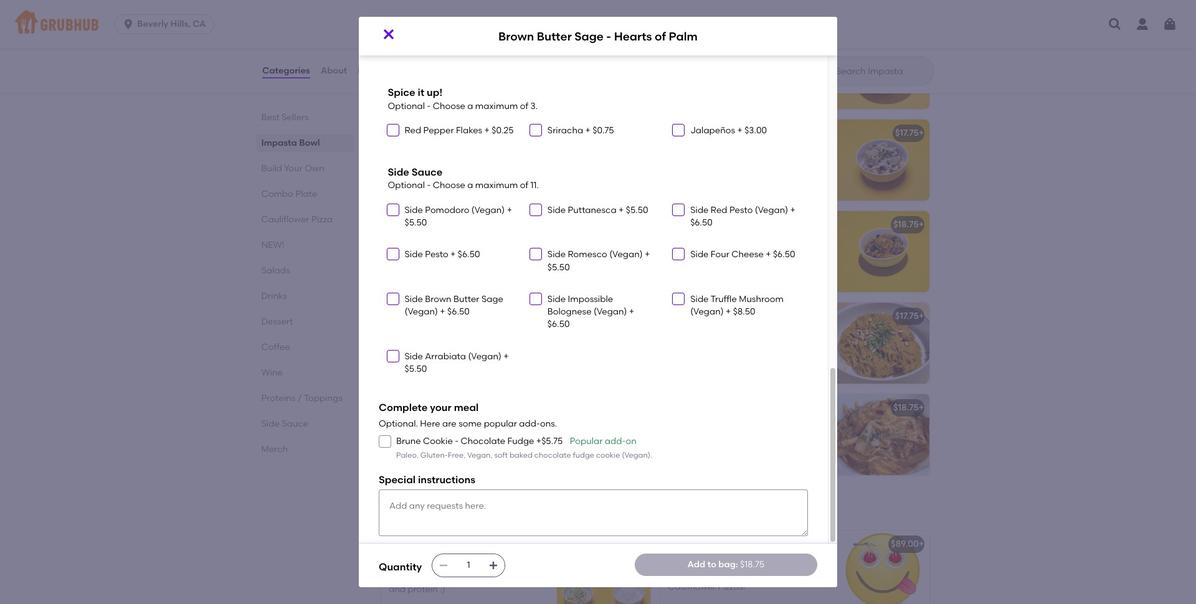Task type: locate. For each thing, give the bounding box(es) containing it.
hearts of palm, vegan butter, sage, garlic, lemon (vegan).
[[389, 420, 537, 444]]

- down 'noodles,' in the top of the page
[[427, 180, 431, 191]]

0 horizontal spatial kelp
[[445, 311, 463, 322]]

1 horizontal spatial sauce
[[412, 166, 443, 178]]

1 maximum from the top
[[475, 8, 518, 19]]

(vegan). down on
[[622, 451, 652, 460]]

svg image for side four cheese
[[675, 251, 682, 258]]

romesco - hearts of palm image
[[836, 395, 930, 476]]

2 vertical spatial own
[[433, 542, 453, 552]]

it for spice
[[418, 87, 424, 99]]

2 kelp from the left
[[719, 311, 738, 322]]

1 horizontal spatial zoodles,
[[668, 54, 703, 65]]

2 maximum from the top
[[475, 101, 518, 111]]

a down the shiritaki noodles, tomato, olive, capers.
[[467, 180, 473, 191]]

4 right the feed
[[691, 557, 696, 567]]

add-
[[519, 419, 540, 429], [605, 436, 626, 447]]

your down impasta bowl
[[284, 163, 303, 174]]

$5.50 down arrabiata
[[405, 364, 427, 375]]

tomato, for bolognese
[[426, 54, 460, 65]]

$6.50 right bacon
[[548, 319, 570, 330]]

(vegan). down some
[[446, 433, 481, 444]]

1 vertical spatial puttanesca
[[568, 205, 617, 215]]

1 vertical spatial vegan
[[455, 420, 482, 431]]

(vegan) inside side brown butter sage (vegan)
[[405, 307, 438, 317]]

optional up impossible bolognese - zoodles
[[388, 8, 425, 19]]

2 a from the top
[[467, 101, 473, 111]]

of inside side sauce optional - choose a maximum of 11.
[[520, 180, 528, 191]]

noodle up olive,
[[483, 128, 515, 139]]

2 vertical spatial your
[[412, 542, 431, 552]]

red down wine,
[[668, 311, 685, 322]]

hungry
[[716, 557, 754, 567]]

add- inside complete your meal optional. here are some popular add-ons.
[[519, 419, 540, 429]]

impasta
[[262, 138, 297, 148], [668, 539, 704, 550], [728, 569, 763, 580]]

(vegan). inside tomato, red pepper, vegan bacon (vegan).
[[389, 341, 424, 352]]

pink sauce spaghetti squash image
[[836, 0, 930, 18]]

plate
[[296, 189, 318, 199]]

-
[[427, 8, 431, 19], [606, 29, 611, 43], [484, 36, 488, 47], [715, 36, 718, 47], [427, 101, 431, 111], [440, 128, 444, 139], [723, 128, 727, 139], [427, 180, 431, 191], [415, 220, 419, 230], [744, 220, 748, 230], [439, 311, 442, 322], [713, 311, 717, 322], [471, 403, 474, 413], [455, 436, 459, 447]]

some
[[459, 419, 482, 429]]

puttanesca - shiritaki noodle
[[389, 128, 515, 139]]

red for pesto
[[668, 311, 685, 322]]

truffle right "black"
[[573, 33, 599, 44]]

1 horizontal spatial puttanesca
[[568, 205, 617, 215]]

0 vertical spatial palm
[[669, 29, 698, 43]]

new!
[[262, 240, 285, 250]]

3 choose from the top
[[433, 180, 465, 191]]

1 horizontal spatial gnocchi
[[781, 128, 817, 139]]

2 vertical spatial maximum
[[475, 180, 518, 191]]

1 vertical spatial bowl
[[455, 542, 476, 552]]

cheese left $3.00
[[689, 128, 721, 139]]

1 zoodles from the left
[[490, 36, 523, 47]]

$5.50 inside side romesco (vegan) + $5.50
[[548, 262, 570, 273]]

sauce down 'noodles,' in the top of the page
[[412, 166, 443, 178]]

1 vertical spatial palm
[[518, 403, 540, 413]]

$5.50 for side pomodoro (vegan) + $5.50
[[405, 217, 427, 228]]

garlic,
[[389, 433, 415, 444]]

build your own down special instructions
[[379, 502, 477, 517]]

butternut
[[668, 237, 708, 248]]

side for side puttanesca + $5.50
[[548, 205, 566, 215]]

1 vertical spatial add-
[[605, 436, 626, 447]]

by inside feed 4 to 6 hungry homo sapiens by choosing 4 impasta bowls and 2 cauliflower pizzas!
[[668, 569, 678, 580]]

your up palm,
[[430, 402, 452, 414]]

choose up impossible bolognese - zoodles
[[433, 8, 465, 19]]

1 horizontal spatial impossible
[[568, 294, 613, 305]]

sauce inside side sauce optional - choose a maximum of 11.
[[412, 166, 443, 178]]

up!
[[427, 87, 443, 99]]

paleo,
[[396, 451, 419, 460]]

impasta for impasta bowl
[[262, 138, 297, 148]]

2 horizontal spatial tomato,
[[705, 54, 739, 65]]

fudge
[[573, 451, 594, 460]]

chocolate
[[534, 451, 571, 460]]

tomato, down flakes
[[462, 146, 496, 156]]

0 vertical spatial a
[[467, 8, 473, 19]]

1 vertical spatial impasta
[[668, 539, 704, 550]]

$14.75 down 'special instructions' text box
[[614, 539, 640, 550]]

dessert
[[262, 317, 293, 327]]

1 $18.75 + from the top
[[894, 220, 924, 230]]

Search Impasta search field
[[835, 65, 930, 77]]

popular
[[570, 436, 603, 447]]

bowl down sellers in the top of the page
[[300, 138, 320, 148]]

0 vertical spatial choose
[[433, 8, 465, 19]]

$5.00
[[481, 33, 503, 44]]

2 optional from the top
[[388, 101, 425, 111]]

add
[[688, 559, 706, 570]]

0 vertical spatial sage
[[575, 29, 604, 43]]

choose down up!
[[433, 101, 465, 111]]

feed 4 to 6 hungry homo sapiens by choosing 4 impasta bowls and 2 cauliflower pizzas!
[[668, 557, 817, 593]]

0 horizontal spatial choosing
[[389, 572, 427, 583]]

to left "6"
[[698, 557, 707, 567]]

1 vertical spatial maximum
[[475, 101, 518, 111]]

build up combo
[[262, 163, 283, 174]]

tomato, inside zoodles, tomato, impossible meat, red wine reduction (vegan).
[[426, 54, 460, 65]]

svg image for side puttanesca + $5.50
[[532, 206, 540, 214]]

0 horizontal spatial red
[[389, 67, 403, 77]]

noodles
[[466, 311, 501, 322]]

$89.00 +
[[891, 539, 924, 550]]

zoodles up meat,
[[490, 36, 523, 47]]

side for side red pesto (vegan) + $6.50
[[691, 205, 709, 215]]

ons.
[[540, 419, 557, 429]]

side for side sauce optional - choose a maximum of 11.
[[388, 166, 409, 178]]

butter up + $6.50
[[454, 294, 480, 305]]

build up get
[[389, 542, 410, 552]]

truffle for black
[[573, 33, 599, 44]]

1 horizontal spatial red
[[668, 311, 685, 322]]

it for get
[[407, 559, 412, 570]]

0 horizontal spatial impossible
[[389, 36, 435, 47]]

1 vertical spatial $18.75 +
[[894, 403, 924, 413]]

sage,
[[514, 420, 537, 431]]

brown up meat,
[[499, 29, 534, 43]]

2 horizontal spatial sage
[[575, 29, 604, 43]]

+ inside the side impossible bolognese (vegan) + $6.50
[[629, 307, 634, 317]]

red down "arrabbiata  - kelp noodles"
[[426, 329, 440, 339]]

0 vertical spatial noodle
[[483, 128, 515, 139]]

side inside side brown butter sage (vegan)
[[405, 294, 423, 305]]

1 horizontal spatial sage
[[482, 294, 503, 305]]

0 horizontal spatial tomato,
[[426, 54, 460, 65]]

gnocchi up basil,
[[472, 220, 508, 230]]

0 vertical spatial red
[[405, 125, 421, 136]]

vegan down noodles
[[476, 329, 503, 339]]

brown butter sage - hearts of palm up some
[[389, 403, 540, 413]]

sage right "black"
[[575, 29, 604, 43]]

gnocchi
[[781, 128, 817, 139], [472, 220, 508, 230]]

best
[[262, 112, 280, 123]]

impossible
[[462, 54, 507, 65]]

0 vertical spatial build your own
[[262, 163, 325, 174]]

choosing
[[680, 569, 719, 580], [389, 572, 427, 583]]

side pomodoro (vegan) + $5.50
[[405, 205, 512, 228]]

1 $17.75 + from the top
[[895, 128, 924, 139]]

$14.75 + down 'special instructions' text box
[[614, 539, 645, 550]]

1 horizontal spatial by
[[668, 569, 678, 580]]

0 vertical spatial brown
[[499, 29, 534, 43]]

of left 11.
[[520, 180, 528, 191]]

4 up pizzas!
[[721, 569, 726, 580]]

svg image for side impossible bolognese (vegan) + $6.50
[[532, 295, 540, 303]]

svg image for red pepper flakes
[[389, 126, 397, 134]]

$17.75 + for noodle
[[895, 311, 924, 322]]

side for side sauce
[[262, 419, 280, 429]]

truffle inside side truffle mushroom (vegan)
[[711, 294, 737, 305]]

side inside side pomodoro (vegan) + $5.50
[[405, 205, 423, 215]]

1 vertical spatial choose
[[433, 101, 465, 111]]

$18.75 + for hearts of palm, vegan butter, sage, garlic, lemon (vegan).
[[894, 403, 924, 413]]

0 horizontal spatial pomodoro
[[425, 205, 469, 215]]

pomodoro inside side pomodoro (vegan) + $5.50
[[425, 205, 469, 215]]

0 vertical spatial $18.75 +
[[894, 220, 924, 230]]

impasta party image
[[836, 531, 930, 604]]

it left up!
[[418, 87, 424, 99]]

side inside 'side arrabiata (vegan) + $5.50'
[[405, 351, 423, 362]]

vegan for -
[[455, 420, 482, 431]]

your up exactly
[[412, 542, 431, 552]]

1 optional from the top
[[388, 8, 425, 19]]

1 vertical spatial truffle
[[668, 220, 695, 230]]

of up lemon
[[419, 420, 427, 431]]

shiritaki up capers.
[[389, 146, 423, 156]]

0 vertical spatial cheese
[[689, 128, 721, 139]]

0 vertical spatial shiritaki
[[446, 128, 481, 139]]

(vegan) inside side truffle mushroom (vegan)
[[691, 307, 724, 317]]

baked
[[510, 451, 533, 460]]

own down instructions
[[448, 502, 477, 517]]

brown butter sage - hearts of palm down cherry tomatoes & burrata - spaghetti squash image at the top of page
[[499, 29, 698, 43]]

pesto - cauliflower gnocchi image
[[557, 211, 651, 292]]

truffle inside black truffle shavings + $10.00
[[573, 33, 599, 44]]

side puttanesca + $5.50
[[548, 205, 648, 215]]

cherry tomatoes & burrata - spaghetti squash image
[[557, 0, 651, 18]]

sage inside side brown butter sage (vegan)
[[482, 294, 503, 305]]

svg image inside main navigation navigation
[[1108, 17, 1123, 32]]

zoodles, for zoodles, tomato, impossible meat, red wine reduction (vegan).
[[389, 54, 424, 65]]

zoodles,
[[389, 54, 424, 65], [668, 54, 703, 65]]

+ inside side pomodoro (vegan) + $5.50
[[507, 205, 512, 215]]

(vegan) up basil,
[[472, 205, 505, 215]]

1 vertical spatial red
[[711, 205, 728, 215]]

3 maximum from the top
[[475, 180, 518, 191]]

(vegan). inside hearts of palm, vegan butter, sage, garlic, lemon (vegan).
[[446, 433, 481, 444]]

$14.75 up search impasta search box
[[894, 36, 919, 47]]

pepper,
[[442, 329, 474, 339]]

2 vertical spatial red
[[668, 311, 685, 322]]

2 $18.75 + from the top
[[894, 403, 924, 413]]

zoodles
[[490, 36, 523, 47], [721, 36, 754, 47]]

a up impossible bolognese - zoodles
[[467, 8, 473, 19]]

Special instructions text field
[[379, 490, 808, 536]]

brune cookie - chocolate fudge + $5.75
[[396, 436, 563, 447]]

0 vertical spatial bowl
[[300, 138, 320, 148]]

by inside get it exactly how you want it by choosing your own noodle, sauce and protein :)
[[515, 559, 525, 570]]

flakes
[[456, 125, 482, 136]]

arrabbiata  - kelp noodles image
[[557, 303, 651, 384]]

(vegan) inside side romesco (vegan) + $5.50
[[609, 249, 643, 260]]

- up impossible bolognese - zoodles
[[427, 8, 431, 19]]

hills,
[[170, 19, 191, 29]]

shiritaki inside the shiritaki noodles, tomato, olive, capers.
[[389, 146, 423, 156]]

of
[[520, 8, 528, 19], [655, 29, 666, 43], [520, 101, 528, 111], [520, 180, 528, 191], [507, 403, 516, 413], [419, 420, 427, 431]]

svg image for sriracha
[[532, 126, 540, 134]]

2 choose from the top
[[433, 101, 465, 111]]

cookie
[[423, 436, 453, 447]]

1 horizontal spatial butter
[[454, 294, 480, 305]]

1 vertical spatial $17.75 +
[[895, 311, 924, 322]]

$5.50 up parmesan,
[[405, 217, 427, 228]]

$5.75
[[542, 436, 563, 447]]

1 vertical spatial impossible
[[568, 294, 613, 305]]

side for side romesco (vegan) + $5.50
[[548, 249, 566, 260]]

red up truffle mushroom - squash tagliatelle on the top of page
[[711, 205, 728, 215]]

a up flakes
[[467, 101, 473, 111]]

vegan inside tomato, red pepper, vegan bacon (vegan).
[[476, 329, 503, 339]]

0 vertical spatial truffle
[[573, 33, 599, 44]]

categories
[[262, 65, 310, 76]]

0 vertical spatial own
[[305, 163, 325, 174]]

by up sauce
[[515, 559, 525, 570]]

0 vertical spatial impasta
[[262, 138, 297, 148]]

and down "sapiens"
[[792, 569, 809, 580]]

build your own down impasta bowl
[[262, 163, 325, 174]]

2 horizontal spatial truffle
[[711, 294, 737, 305]]

zoodles, tomato, basil (vegan).
[[668, 54, 799, 65]]

1 horizontal spatial choosing
[[680, 569, 719, 580]]

your down special instructions
[[415, 502, 444, 517]]

it right get
[[407, 559, 412, 570]]

1 vertical spatial butter
[[454, 294, 480, 305]]

1 horizontal spatial red
[[426, 329, 440, 339]]

sage up are
[[446, 403, 468, 413]]

2 horizontal spatial it
[[507, 559, 512, 570]]

0 horizontal spatial hearts
[[389, 420, 417, 431]]

$18.75 +
[[894, 220, 924, 230], [894, 403, 924, 413]]

maximum up $0.25
[[475, 101, 518, 111]]

side inside side sauce optional - choose a maximum of 11.
[[388, 166, 409, 178]]

1 vertical spatial a
[[467, 101, 473, 111]]

0 vertical spatial $14.75 +
[[894, 36, 924, 47]]

0 vertical spatial $17.75 +
[[895, 128, 924, 139]]

bolognese up zoodles, tomato, impossible meat, red wine reduction (vegan).
[[437, 36, 482, 47]]

side for side four cheese + $6.50
[[691, 249, 709, 260]]

svg image
[[1163, 17, 1178, 32], [122, 18, 135, 31], [389, 34, 397, 42], [532, 206, 540, 214], [675, 206, 682, 214], [389, 251, 397, 258], [532, 251, 540, 258], [389, 295, 397, 303], [532, 295, 540, 303]]

choosing inside feed 4 to 6 hungry homo sapiens by choosing 4 impasta bowls and 2 cauliflower pizzas!
[[680, 569, 719, 580]]

side arrabiata (vegan) + $5.50
[[405, 351, 509, 375]]

brown butter sage - hearts of palm image
[[557, 395, 651, 476]]

brown inside side brown butter sage (vegan)
[[425, 294, 452, 305]]

0 vertical spatial four
[[668, 128, 687, 139]]

(vegan). down white
[[769, 250, 804, 260]]

2 vertical spatial butter
[[418, 403, 444, 413]]

1 vertical spatial brown
[[425, 294, 452, 305]]

side brown butter sage (vegan)
[[405, 294, 503, 317]]

1 horizontal spatial $14.75 +
[[894, 36, 924, 47]]

vegan down the meal
[[455, 420, 482, 431]]

squash
[[750, 220, 782, 230]]

0 horizontal spatial red
[[405, 125, 421, 136]]

1 horizontal spatial it
[[418, 87, 424, 99]]

svg image for side truffle mushroom (vegan)
[[675, 295, 682, 303]]

parmesan,
[[389, 250, 435, 260]]

optional inside side sauce optional - choose a maximum of 11.
[[388, 180, 425, 191]]

1 vertical spatial sauce
[[282, 419, 309, 429]]

0 horizontal spatial $14.75 +
[[614, 539, 645, 550]]

1 vertical spatial and
[[389, 585, 406, 595]]

svg image for side romesco (vegan) + $5.50
[[532, 251, 540, 258]]

black truffle shavings + $10.00
[[548, 33, 647, 56]]

how
[[447, 559, 464, 570]]

pine
[[471, 250, 490, 260]]

$6.50 down gnocchi, in the top of the page
[[458, 249, 480, 260]]

1 horizontal spatial truffle
[[668, 220, 695, 230]]

pomodoro up zoodles, tomato, basil (vegan). at the right top of page
[[668, 36, 713, 47]]

pomodoro up pesto - cauliflower gnocchi
[[425, 205, 469, 215]]

maximum inside spice it up! optional - choose a maximum of 3.
[[475, 101, 518, 111]]

1 horizontal spatial brown
[[425, 294, 452, 305]]

zoodles, up wine
[[389, 54, 424, 65]]

zoodles, inside zoodles, tomato, impossible meat, red wine reduction (vegan).
[[389, 54, 424, 65]]

own
[[450, 572, 468, 583]]

side inside the side impossible bolognese (vegan) + $6.50
[[548, 294, 566, 305]]

free,
[[448, 451, 466, 460]]

and inside get it exactly how you want it by choosing your own noodle, sauce and protein :)
[[389, 585, 406, 595]]

0 horizontal spatial sauce
[[282, 419, 309, 429]]

- inside spice it up! optional - choose a maximum of 3.
[[427, 101, 431, 111]]

0 horizontal spatial shiritaki
[[389, 146, 423, 156]]

$16.75
[[615, 128, 640, 139]]

1 vertical spatial red
[[426, 329, 440, 339]]

$5.50 inside side pomodoro (vegan) + $5.50
[[405, 217, 427, 228]]

1 zoodles, from the left
[[389, 54, 424, 65]]

red inside "side red pesto (vegan) + $6.50"
[[711, 205, 728, 215]]

mushroom up squash
[[697, 220, 742, 230]]

side inside side romesco (vegan) + $5.50
[[548, 249, 566, 260]]

$14.75 +
[[894, 36, 924, 47], [614, 539, 645, 550]]

side for side truffle mushroom (vegan)
[[691, 294, 709, 305]]

svg image
[[1108, 17, 1123, 32], [381, 27, 396, 42], [532, 34, 540, 42], [389, 126, 397, 134], [532, 126, 540, 134], [675, 126, 682, 134], [389, 206, 397, 214], [675, 251, 682, 258], [675, 295, 682, 303], [389, 353, 397, 360], [381, 438, 389, 445], [439, 561, 449, 571], [489, 561, 499, 571]]

(vegan). down the tomato,
[[389, 341, 424, 352]]

choosing inside get it exactly how you want it by choosing your own noodle, sauce and protein :)
[[389, 572, 427, 583]]

$5.50 down romesco at the top of the page
[[548, 262, 570, 273]]

side truffle mushroom (vegan)
[[691, 294, 784, 317]]

side for side impossible bolognese (vegan) + $6.50
[[548, 294, 566, 305]]

popular add-on
[[570, 436, 637, 447]]

of left 3.
[[520, 101, 528, 111]]

pomodoro
[[668, 36, 713, 47], [425, 205, 469, 215]]

impasta inside feed 4 to 6 hungry homo sapiens by choosing 4 impasta bowls and 2 cauliflower pizzas!
[[728, 569, 763, 580]]

butternut squash tagliatelle, white wine, mushroom, truffle (vegan).
[[668, 237, 812, 260]]

(vegan). right basil
[[763, 54, 799, 65]]

2 $17.75 + from the top
[[895, 311, 924, 322]]

bowl
[[300, 138, 320, 148], [455, 542, 476, 552]]

1 horizontal spatial bowl
[[455, 542, 476, 552]]

- up some
[[471, 403, 474, 413]]

to
[[698, 557, 707, 567], [708, 559, 717, 570]]

side inside side truffle mushroom (vegan)
[[691, 294, 709, 305]]

1 horizontal spatial tomato,
[[462, 146, 496, 156]]

choosing for it
[[389, 572, 427, 583]]

$17.75 for four cheese - cauliflower gnocchi
[[895, 128, 919, 139]]

zoodles up zoodles, tomato, basil (vegan). at the right top of page
[[721, 36, 754, 47]]

1 vertical spatial $18.75
[[894, 403, 919, 413]]

coffee
[[262, 342, 290, 353]]

special instructions
[[379, 474, 476, 486]]

$18.75 for cauliflower gnocchi, basil, parmesan, toasted pine nuts.
[[894, 220, 919, 230]]

2 vertical spatial truffle
[[711, 294, 737, 305]]

- down up!
[[427, 101, 431, 111]]

2 zoodles, from the left
[[668, 54, 703, 65]]

$5.50 inside 'side arrabiata (vegan) + $5.50'
[[405, 364, 427, 375]]

it inside spice it up! optional - choose a maximum of 3.
[[418, 87, 424, 99]]

0 horizontal spatial 4
[[691, 557, 696, 567]]

4
[[691, 557, 696, 567], [721, 569, 726, 580]]

truffle
[[742, 250, 767, 260]]

1 horizontal spatial to
[[708, 559, 717, 570]]

0 horizontal spatial $14.75
[[614, 539, 640, 550]]

0 vertical spatial impossible
[[389, 36, 435, 47]]

+ inside "side red pesto (vegan) + $6.50"
[[790, 205, 796, 215]]

mushroom
[[697, 220, 742, 230], [739, 294, 784, 305]]

Input item quantity number field
[[455, 555, 482, 577]]

+ $8.50
[[724, 307, 756, 317]]

vegan
[[476, 329, 503, 339], [455, 420, 482, 431]]

- inside side sauce optional - choose a maximum of 11.
[[427, 180, 431, 191]]

nuts.
[[492, 250, 512, 260]]

(vegan). inside 'butternut squash tagliatelle, white wine, mushroom, truffle (vegan).'
[[769, 250, 804, 260]]

puttanesca - shiritaki noodle image
[[557, 120, 651, 201]]

impossible
[[389, 36, 435, 47], [568, 294, 613, 305]]

- up the free,
[[455, 436, 459, 447]]

(vegan) down pepper,
[[468, 351, 502, 362]]

beverly
[[137, 19, 168, 29]]

reviews button
[[357, 49, 393, 93]]

cauliflower inside cauliflower gnocchi, basil, parmesan, toasted pine nuts.
[[389, 237, 437, 248]]

0 horizontal spatial impasta
[[262, 138, 297, 148]]

side inside "side red pesto (vegan) + $6.50"
[[691, 205, 709, 215]]

gnocchi right $3.00
[[781, 128, 817, 139]]

build down special at left bottom
[[379, 502, 412, 517]]

hearts
[[614, 29, 652, 43], [476, 403, 505, 413], [389, 420, 417, 431]]

a inside side sauce optional - choose a maximum of 11.
[[467, 180, 473, 191]]

red inside zoodles, tomato, impossible meat, red wine reduction (vegan).
[[389, 67, 403, 77]]

1 kelp from the left
[[445, 311, 463, 322]]

1 vertical spatial $14.75
[[614, 539, 640, 550]]

1 vertical spatial hearts
[[476, 403, 505, 413]]

are
[[442, 419, 457, 429]]

3 optional from the top
[[388, 180, 425, 191]]

$8.50
[[733, 307, 756, 317]]

(vegan). down impossible
[[470, 67, 505, 77]]

side sauce optional - choose a maximum of 11.
[[388, 166, 539, 191]]

red left wine
[[389, 67, 403, 77]]

vegan inside hearts of palm, vegan butter, sage, garlic, lemon (vegan).
[[455, 420, 482, 431]]

search icon image
[[816, 64, 831, 79]]

0 vertical spatial $18.75
[[894, 220, 919, 230]]

0 horizontal spatial by
[[515, 559, 525, 570]]

puttanesca up capers.
[[389, 128, 438, 139]]

your
[[284, 163, 303, 174], [415, 502, 444, 517], [412, 542, 431, 552]]

optional down spice
[[388, 101, 425, 111]]

1 horizontal spatial bolognese
[[548, 307, 592, 317]]

side for side brown butter sage (vegan)
[[405, 294, 423, 305]]

four cheese - cauliflower gnocchi image
[[836, 120, 930, 201]]

four left jalapeños
[[668, 128, 687, 139]]

maximum up $5.00 at left
[[475, 8, 518, 19]]

0 vertical spatial vegan
[[476, 329, 503, 339]]

four
[[668, 128, 687, 139], [711, 249, 730, 260]]

(vegan) up squash
[[755, 205, 788, 215]]

$14.75 + up search impasta search box
[[894, 36, 924, 47]]

puttanesca up romesco at the top of the page
[[568, 205, 617, 215]]

optional
[[388, 8, 425, 19], [388, 101, 425, 111], [388, 180, 425, 191]]

black
[[548, 33, 571, 44]]

and down quantity
[[389, 585, 406, 595]]

bowl up input item quantity number field
[[455, 542, 476, 552]]

choose inside spice it up! optional - choose a maximum of 3.
[[433, 101, 465, 111]]

0 horizontal spatial butter
[[418, 403, 444, 413]]

sauce
[[503, 572, 529, 583]]

tomato, up reduction at top
[[426, 54, 460, 65]]

- left squash
[[744, 220, 748, 230]]

build your own bowl
[[389, 542, 476, 552]]

impossible up wine
[[389, 36, 435, 47]]

cauliflower inside feed 4 to 6 hungry homo sapiens by choosing 4 impasta bowls and 2 cauliflower pizzas!
[[668, 582, 716, 593]]

sauce down /
[[282, 419, 309, 429]]

noodle down truffle
[[740, 311, 771, 322]]

3 a from the top
[[467, 180, 473, 191]]



Task type: describe. For each thing, give the bounding box(es) containing it.
of right $15.75 +
[[655, 29, 666, 43]]

meat,
[[509, 54, 534, 65]]

0 vertical spatial 4
[[691, 557, 696, 567]]

squash
[[710, 237, 740, 248]]

white
[[789, 237, 812, 248]]

$6.50 down white
[[773, 249, 796, 260]]

1 horizontal spatial palm
[[669, 29, 698, 43]]

1 choose from the top
[[433, 8, 465, 19]]

0 horizontal spatial cheese
[[689, 128, 721, 139]]

noodles,
[[425, 146, 460, 156]]

0 vertical spatial build
[[262, 163, 283, 174]]

pesto down gnocchi, in the top of the page
[[425, 249, 448, 260]]

1 vertical spatial build
[[379, 502, 412, 517]]

lemon
[[417, 433, 444, 444]]

- up 'noodles,' in the top of the page
[[440, 128, 444, 139]]

sauce for side sauce optional - choose a maximum of 11.
[[412, 166, 443, 178]]

add to bag: $18.75
[[688, 559, 765, 570]]

svg image for side red pesto (vegan) + $6.50
[[675, 206, 682, 214]]

0 vertical spatial mushroom
[[697, 220, 742, 230]]

meal
[[454, 402, 479, 414]]

1 horizontal spatial hearts
[[476, 403, 505, 413]]

$17.75 + for gnocchi
[[895, 128, 924, 139]]

$18.75 + for cauliflower gnocchi, basil, parmesan, toasted pine nuts.
[[894, 220, 924, 230]]

optional inside spice it up! optional - choose a maximum of 3.
[[388, 101, 425, 111]]

reduction
[[427, 67, 468, 77]]

four cheese - cauliflower gnocchi
[[668, 128, 817, 139]]

0 vertical spatial hearts
[[614, 29, 652, 43]]

want
[[484, 559, 505, 570]]

1 vertical spatial noodle
[[740, 311, 771, 322]]

- left $15.75
[[606, 29, 611, 43]]

arrabbiata  - kelp noodles
[[389, 311, 501, 322]]

gnocchi,
[[439, 237, 475, 248]]

$6.50 inside "side red pesto (vegan) + $6.50"
[[691, 217, 713, 228]]

about button
[[320, 49, 348, 93]]

shavings
[[601, 33, 639, 44]]

impasta bowl
[[262, 138, 320, 148]]

get it exactly how you want it by choosing your own noodle, sauce and protein :)
[[389, 559, 529, 595]]

+ inside 'side arrabiata (vegan) + $5.50'
[[504, 351, 509, 362]]

pesto left + $8.50
[[687, 311, 711, 322]]

$6.50 up pepper,
[[447, 307, 470, 317]]

- up pepper,
[[439, 311, 442, 322]]

build your own bowl image
[[557, 531, 651, 604]]

wine
[[262, 368, 283, 378]]

impasta for impasta party
[[668, 539, 704, 550]]

tagliatelle,
[[742, 237, 787, 248]]

wine
[[405, 67, 425, 77]]

$6.50 inside the side impossible bolognese (vegan) + $6.50
[[548, 319, 570, 330]]

truffle for side
[[711, 294, 737, 305]]

1 horizontal spatial build your own
[[379, 502, 477, 517]]

toppings
[[304, 393, 343, 404]]

1 vertical spatial own
[[448, 502, 477, 517]]

1 vertical spatial your
[[415, 502, 444, 517]]

cauliflower pizza
[[262, 214, 333, 225]]

mushroom,
[[692, 250, 740, 260]]

2 vertical spatial sage
[[446, 403, 468, 413]]

pepper
[[423, 125, 454, 136]]

of inside spice it up! optional - choose a maximum of 3.
[[520, 101, 528, 111]]

svg image for brown butter sage - hearts of palm
[[381, 27, 396, 42]]

shiritaki noodles, tomato, olive, capers.
[[389, 146, 520, 169]]

pesto inside "side red pesto (vegan) + $6.50"
[[730, 205, 753, 215]]

2 zoodles from the left
[[721, 36, 754, 47]]

- up parmesan,
[[415, 220, 419, 230]]

+ inside side romesco (vegan) + $5.50
[[645, 249, 650, 260]]

11.
[[531, 180, 539, 191]]

sriracha + $0.75
[[548, 125, 614, 136]]

palm,
[[430, 420, 453, 431]]

spice
[[388, 87, 415, 99]]

your inside get it exactly how you want it by choosing your own noodle, sauce and protein :)
[[430, 572, 448, 583]]

pesto - cauliflower gnocchi
[[389, 220, 508, 230]]

tomato, for -
[[705, 54, 739, 65]]

red inside tomato, red pepper, vegan bacon (vegan).
[[426, 329, 440, 339]]

optional - choose a maximum of 2.
[[388, 8, 538, 19]]

0 vertical spatial butter
[[537, 29, 572, 43]]

:)
[[440, 585, 445, 595]]

zoodles, for zoodles, tomato, basil (vegan).
[[668, 54, 703, 65]]

truffle mushroom - squash tagliatelle
[[668, 220, 828, 230]]

butter inside side brown butter sage (vegan)
[[454, 294, 480, 305]]

bolognese inside the side impossible bolognese (vegan) + $6.50
[[548, 307, 592, 317]]

brune
[[396, 436, 421, 447]]

drinks
[[262, 291, 287, 302]]

arrabiata
[[425, 351, 466, 362]]

vegan for noodles
[[476, 329, 503, 339]]

mushroom inside side truffle mushroom (vegan)
[[739, 294, 784, 305]]

pizza
[[312, 214, 333, 225]]

- up impossible
[[484, 36, 488, 47]]

$3.00
[[745, 125, 767, 136]]

0 horizontal spatial bolognese
[[437, 36, 482, 47]]

1 vertical spatial four
[[711, 249, 730, 260]]

(vegan) inside 'side arrabiata (vegan) + $5.50'
[[468, 351, 502, 362]]

optional.
[[379, 419, 418, 429]]

$5.50 for side arrabiata (vegan) + $5.50
[[405, 364, 427, 375]]

- up zoodles, tomato, basil (vegan). at the right top of page
[[715, 36, 718, 47]]

(vegan) inside the side impossible bolognese (vegan) + $6.50
[[594, 307, 627, 317]]

1 horizontal spatial add-
[[605, 436, 626, 447]]

1 vertical spatial brown butter sage - hearts of palm
[[389, 403, 540, 413]]

0 horizontal spatial gnocchi
[[472, 220, 508, 230]]

svg image for side pomodoro (vegan)
[[389, 206, 397, 214]]

0 vertical spatial puttanesca
[[389, 128, 438, 139]]

best sellers
[[262, 112, 309, 123]]

side for side pesto + $6.50
[[405, 249, 423, 260]]

sapiens
[[784, 557, 817, 567]]

0 vertical spatial $14.75
[[894, 36, 919, 47]]

impossible inside the side impossible bolognese (vegan) + $6.50
[[568, 294, 613, 305]]

$0.75
[[593, 125, 614, 136]]

cauliflower gnocchi, basil, parmesan, toasted pine nuts.
[[389, 237, 512, 260]]

(vegan) inside "side red pesto (vegan) + $6.50"
[[755, 205, 788, 215]]

pomodoro - zoodles
[[668, 36, 754, 47]]

side romesco (vegan) + $5.50
[[548, 249, 650, 273]]

noodle,
[[470, 572, 501, 583]]

svg image for side pesto + $6.50
[[389, 251, 397, 258]]

svg image for + $6.50
[[389, 295, 397, 303]]

olive,
[[498, 146, 520, 156]]

spice it up! optional - choose a maximum of 3.
[[388, 87, 538, 111]]

protein
[[408, 585, 438, 595]]

of left 2. in the top of the page
[[520, 8, 528, 19]]

red pesto - kelp noodle
[[668, 311, 771, 322]]

side pesto + $6.50
[[405, 249, 480, 260]]

1 a from the top
[[467, 8, 473, 19]]

beverly hills, ca button
[[114, 14, 219, 34]]

svg image for side arrabiata (vegan)
[[389, 353, 397, 360]]

choose inside side sauce optional - choose a maximum of 11.
[[433, 180, 465, 191]]

by for feed 4 to 6 hungry homo sapiens by choosing 4 impasta bowls and 2 cauliflower pizzas!
[[668, 569, 678, 580]]

$5.50 for side romesco (vegan) + $5.50
[[548, 262, 570, 273]]

pesto up parmesan,
[[389, 220, 413, 230]]

homo
[[756, 557, 782, 567]]

combo
[[262, 189, 294, 199]]

2.
[[531, 8, 538, 19]]

+ inside black truffle shavings + $10.00
[[641, 33, 647, 44]]

main navigation navigation
[[0, 0, 1196, 49]]

categories button
[[262, 49, 311, 93]]

of up popular
[[507, 403, 516, 413]]

(vegan). inside zoodles, tomato, impossible meat, red wine reduction (vegan).
[[470, 67, 505, 77]]

(vegan) inside side pomodoro (vegan) + $5.50
[[472, 205, 505, 215]]

sauce for side sauce
[[282, 419, 309, 429]]

romesco
[[568, 249, 607, 260]]

truffle mushroom - squash tagliatelle image
[[836, 211, 930, 292]]

cookie
[[596, 451, 620, 460]]

choosing for 4
[[680, 569, 719, 580]]

$89.00
[[891, 539, 919, 550]]

side sauce
[[262, 419, 309, 429]]

reviews
[[358, 65, 392, 76]]

tomato, inside the shiritaki noodles, tomato, olive, capers.
[[462, 146, 496, 156]]

red for pepper
[[405, 125, 421, 136]]

0 vertical spatial brown butter sage - hearts of palm
[[499, 29, 698, 43]]

maximum inside side sauce optional - choose a maximum of 11.
[[475, 180, 518, 191]]

- left + $8.50
[[713, 311, 717, 322]]

- left $3.00
[[723, 128, 727, 139]]

of inside hearts of palm, vegan butter, sage, garlic, lemon (vegan).
[[419, 420, 427, 431]]

tomato,
[[389, 329, 424, 339]]

bag:
[[719, 559, 738, 570]]

pomodoro - zoodles image
[[836, 28, 930, 109]]

1 vertical spatial cheese
[[732, 249, 764, 260]]

and inside feed 4 to 6 hungry homo sapiens by choosing 4 impasta bowls and 2 cauliflower pizzas!
[[792, 569, 809, 580]]

side for side pomodoro (vegan) + $5.50
[[405, 205, 423, 215]]

to inside feed 4 to 6 hungry homo sapiens by choosing 4 impasta bowls and 2 cauliflower pizzas!
[[698, 557, 707, 567]]

sellers
[[282, 112, 309, 123]]

impasta party
[[668, 539, 729, 550]]

0 horizontal spatial noodle
[[483, 128, 515, 139]]

6
[[709, 557, 714, 567]]

0 vertical spatial your
[[284, 163, 303, 174]]

1 vertical spatial 4
[[721, 569, 726, 580]]

paleo, gluten-free,  vegan, soft baked chocolate fudge cookie (vegan).
[[396, 451, 652, 460]]

svg image inside beverly hills, ca button
[[122, 18, 135, 31]]

$17.75 for red pesto - kelp noodle
[[895, 311, 919, 322]]

$18.75 for hearts of palm, vegan butter, sage, garlic, lemon (vegan).
[[894, 403, 919, 413]]

2 vertical spatial build
[[389, 542, 410, 552]]

$5.50 down puttanesca - shiritaki noodle 'image'
[[626, 205, 648, 215]]

gluten-
[[420, 451, 448, 460]]

side four cheese + $6.50
[[691, 249, 796, 260]]

2 vertical spatial $18.75
[[740, 559, 765, 570]]

red pesto - kelp noodle image
[[836, 303, 930, 384]]

your inside complete your meal optional. here are some popular add-ons.
[[430, 402, 452, 414]]

0 vertical spatial pomodoro
[[668, 36, 713, 47]]

a inside spice it up! optional - choose a maximum of 3.
[[467, 101, 473, 111]]

on
[[626, 436, 637, 447]]

+ $6.50
[[438, 307, 470, 317]]

side for side arrabiata (vegan) + $5.50
[[405, 351, 423, 362]]

impossible bolognese - zoodles image
[[557, 28, 651, 109]]

0 horizontal spatial brown
[[389, 403, 416, 413]]

instructions
[[418, 474, 476, 486]]

svg image for jalapeños
[[675, 126, 682, 134]]

by for get it exactly how you want it by choosing your own noodle, sauce and protein :)
[[515, 559, 525, 570]]

basil,
[[478, 237, 500, 248]]

2 horizontal spatial brown
[[499, 29, 534, 43]]

svg image for black truffle shavings
[[532, 34, 540, 42]]

hearts inside hearts of palm, vegan butter, sage, garlic, lemon (vegan).
[[389, 420, 417, 431]]

complete
[[379, 402, 428, 414]]



Task type: vqa. For each thing, say whether or not it's contained in the screenshot.
Sign
no



